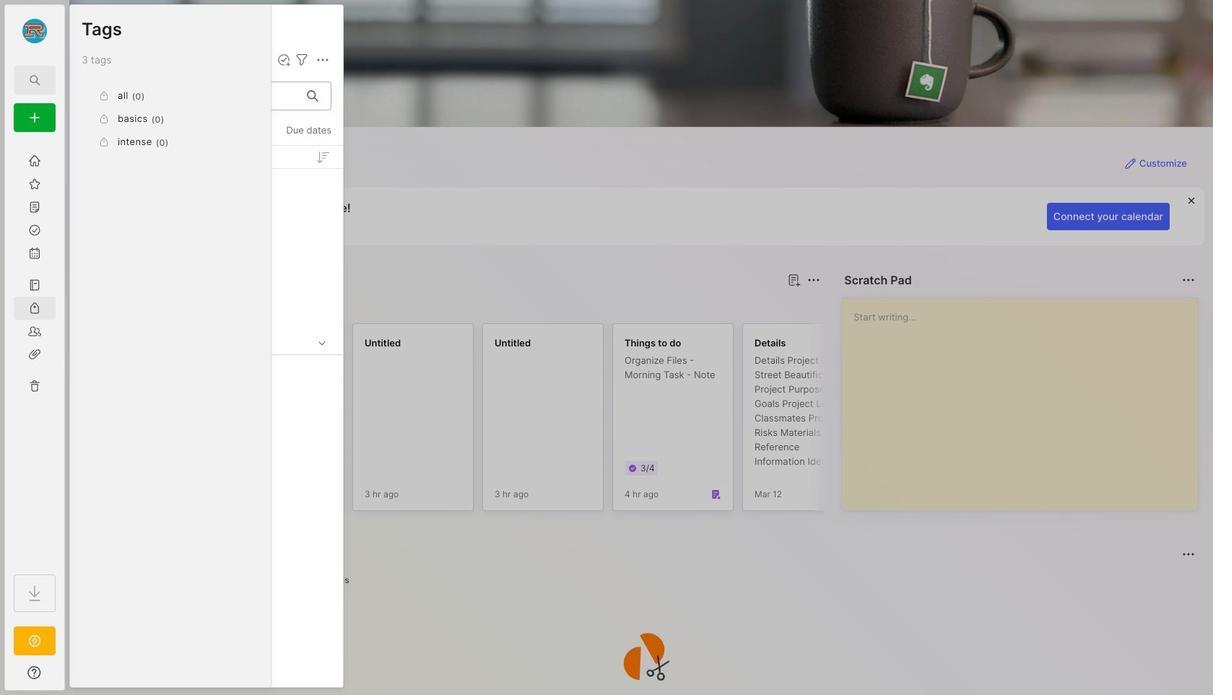 Task type: locate. For each thing, give the bounding box(es) containing it.
5 row from the top
[[76, 363, 337, 389]]

tab
[[144, 298, 202, 315], [272, 572, 310, 589], [316, 572, 356, 589]]

10 row from the top
[[76, 507, 337, 533]]

1 row from the top
[[76, 176, 337, 215]]

home image
[[27, 154, 42, 168]]

row group
[[82, 85, 259, 154], [70, 146, 343, 632], [92, 324, 1213, 520]]

7 row from the top
[[76, 420, 337, 446]]

WHAT'S NEW field
[[5, 662, 64, 685]]

new task image
[[277, 53, 291, 67]]

Find tasks… text field
[[85, 84, 298, 108]]

row
[[76, 176, 337, 215], [76, 218, 337, 244], [76, 247, 337, 273], [76, 276, 337, 302], [76, 363, 337, 389], [76, 391, 337, 418], [76, 420, 337, 446], [76, 449, 337, 475], [76, 478, 337, 504], [76, 507, 337, 533], [76, 536, 337, 562], [76, 565, 337, 591], [76, 594, 337, 620]]

11 row from the top
[[76, 536, 337, 562]]

tree
[[5, 141, 64, 562]]

click to expand image
[[63, 669, 74, 686]]

tree inside main 'element'
[[5, 141, 64, 562]]

tab list
[[95, 572, 1193, 589]]

account image
[[22, 19, 47, 43]]

6 row from the top
[[76, 391, 337, 418]]

Start writing… text field
[[854, 298, 1198, 499]]

upgrade image
[[26, 633, 43, 650]]



Task type: describe. For each thing, give the bounding box(es) containing it.
edit search image
[[26, 72, 43, 89]]

0 horizontal spatial tab
[[144, 298, 202, 315]]

Account field
[[5, 17, 64, 46]]

1 horizontal spatial tab
[[272, 572, 310, 589]]

13 row from the top
[[76, 594, 337, 620]]

2 horizontal spatial tab
[[316, 572, 356, 589]]

4 row from the top
[[76, 276, 337, 302]]

2 row from the top
[[76, 218, 337, 244]]

main element
[[0, 0, 69, 696]]

9 row from the top
[[76, 478, 337, 504]]

8 row from the top
[[76, 449, 337, 475]]

12 row from the top
[[76, 565, 337, 591]]

3 row from the top
[[76, 247, 337, 273]]

collapse 01_completed image
[[315, 336, 329, 350]]



Task type: vqa. For each thing, say whether or not it's contained in the screenshot.
Click to collapse 'icon'
no



